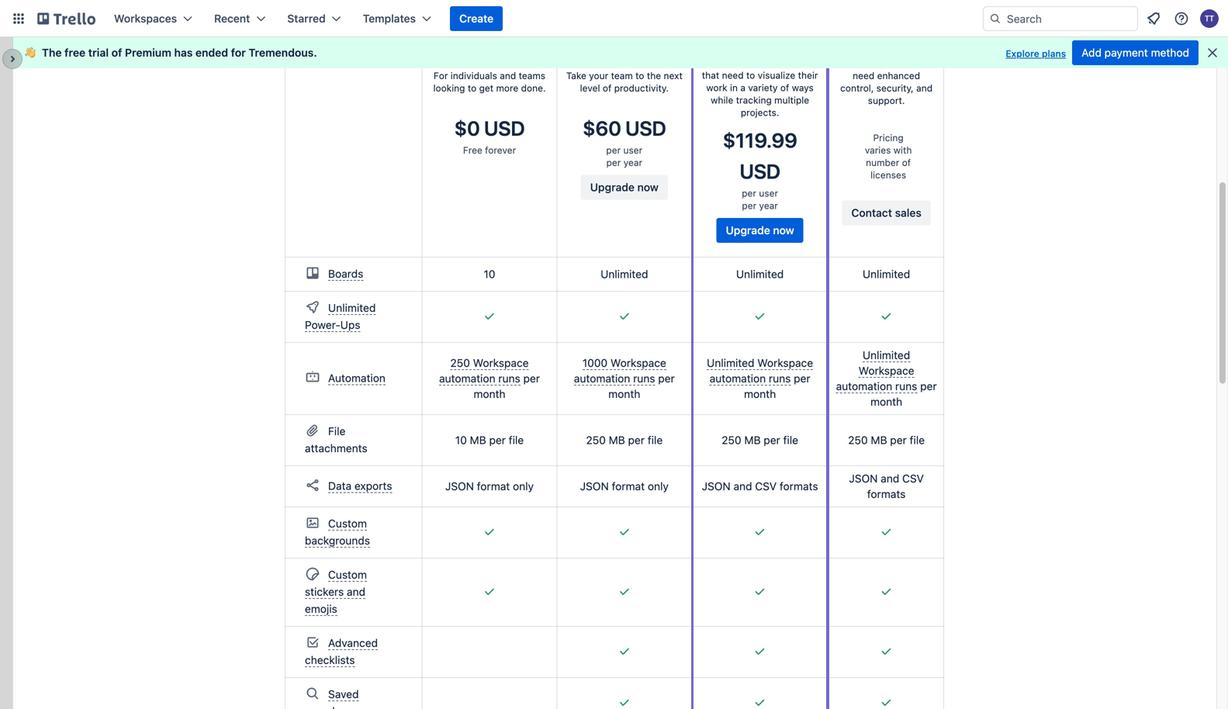 Task type: locate. For each thing, give the bounding box(es) containing it.
0 horizontal spatial year
[[624, 157, 643, 168]]

to
[[747, 70, 756, 81], [636, 70, 645, 81], [468, 83, 477, 94]]

0 horizontal spatial only
[[513, 480, 534, 493]]

runs inside 1000 workspace automation runs
[[634, 372, 656, 385]]

for up 'work' at right
[[704, 57, 718, 68]]

advanced
[[328, 637, 378, 650]]

usd for $60
[[626, 116, 667, 140]]

per month for 250 workspace automation runs
[[474, 372, 540, 401]]

month
[[474, 388, 506, 401], [609, 388, 641, 401], [745, 388, 776, 401]]

2 horizontal spatial for
[[845, 58, 859, 69]]

of right trial
[[112, 46, 122, 59]]

1 vertical spatial upgrade now
[[726, 224, 795, 237]]

workspace
[[473, 357, 529, 370], [611, 357, 667, 370], [758, 357, 814, 370], [859, 364, 915, 377]]

method
[[1152, 46, 1190, 59]]

user
[[624, 145, 643, 156], [760, 188, 779, 199]]

and inside custom stickers and emojis
[[347, 586, 366, 599]]

0 vertical spatial year
[[624, 157, 643, 168]]

companies
[[769, 57, 817, 68], [862, 58, 909, 69]]

that
[[912, 58, 929, 69], [702, 70, 720, 81]]

0 vertical spatial now
[[638, 181, 659, 194]]

teams up in
[[721, 57, 748, 68]]

2 horizontal spatial usd
[[740, 160, 781, 183]]

workspaces button
[[105, 6, 202, 31]]

csv inside json and csv formats
[[903, 472, 924, 485]]

1 vertical spatial that
[[702, 70, 720, 81]]

upgrade down $119.99 usd per user per year
[[726, 224, 771, 237]]

1 vertical spatial custom
[[328, 569, 367, 581]]

variety
[[749, 82, 778, 93]]

1 vertical spatial upgrade
[[726, 224, 771, 237]]

security,
[[877, 83, 914, 94]]

that inside for teams and companies that need to visualize their work in a variety of ways while tracking multiple projects.
[[702, 70, 720, 81]]

2 custom from the top
[[328, 569, 367, 581]]

looking
[[434, 83, 465, 94]]

year for $60 usd
[[624, 157, 643, 168]]

2 horizontal spatial per month
[[745, 372, 811, 401]]

explore
[[1006, 48, 1040, 59]]

1 per month from the left
[[474, 372, 540, 401]]

2 mb from the left
[[609, 434, 626, 447]]

1 horizontal spatial that
[[912, 58, 929, 69]]

0 vertical spatial upgrade now
[[591, 181, 659, 194]]

1 horizontal spatial upgrade
[[726, 224, 771, 237]]

usd inside $119.99 usd per user per year
[[740, 160, 781, 183]]

0 horizontal spatial upgrade
[[591, 181, 635, 194]]

3 250 mb per file from the left
[[849, 434, 925, 447]]

2 250 mb per file from the left
[[722, 434, 799, 447]]

json and csv formats
[[850, 472, 924, 501], [702, 480, 819, 493]]

automation inside the 250 workspace automation runs
[[439, 372, 496, 385]]

1 horizontal spatial upgrade now
[[726, 224, 795, 237]]

for up looking
[[434, 70, 448, 81]]

need
[[722, 70, 744, 81], [853, 70, 875, 81]]

1 horizontal spatial need
[[853, 70, 875, 81]]

upgrade
[[591, 181, 635, 194], [726, 224, 771, 237]]

0 horizontal spatial companies
[[769, 57, 817, 68]]

starred button
[[278, 6, 351, 31]]

0 horizontal spatial teams
[[519, 70, 546, 81]]

companies up enhanced
[[862, 58, 909, 69]]

1 horizontal spatial csv
[[903, 472, 924, 485]]

0 vertical spatial teams
[[721, 57, 748, 68]]

year
[[624, 157, 643, 168], [760, 200, 779, 211]]

1 horizontal spatial 10
[[484, 268, 496, 281]]

unlimited workspace automation runs
[[837, 349, 918, 393], [707, 357, 814, 385]]

0 vertical spatial upgrade now button
[[581, 175, 668, 200]]

upgrade now button down $119.99 usd per user per year
[[717, 218, 804, 243]]

1 vertical spatial upgrade now button
[[717, 218, 804, 243]]

1 horizontal spatial to
[[636, 70, 645, 81]]

$0
[[455, 116, 480, 140]]

0 horizontal spatial user
[[624, 145, 643, 156]]

1 horizontal spatial only
[[648, 480, 669, 493]]

teams inside for teams and companies that need to visualize their work in a variety of ways while tracking multiple projects.
[[721, 57, 748, 68]]

free
[[463, 145, 483, 156]]

that up 'work' at right
[[702, 70, 720, 81]]

0 horizontal spatial upgrade now
[[591, 181, 659, 194]]

automation inside 1000 workspace automation runs
[[574, 372, 631, 385]]

1 month from the left
[[474, 388, 506, 401]]

the
[[42, 46, 62, 59]]

banner
[[12, 37, 1229, 68]]

custom for backgrounds
[[328, 517, 367, 530]]

take
[[567, 70, 587, 81]]

user down productivity.
[[624, 145, 643, 156]]

for
[[704, 57, 718, 68], [845, 58, 859, 69], [434, 70, 448, 81]]

json inside json and csv formats
[[850, 472, 878, 485]]

1 vertical spatial now
[[774, 224, 795, 237]]

usd inside $0 usd free forever
[[484, 116, 525, 140]]

format
[[477, 480, 510, 493], [612, 480, 645, 493]]

year down $119.99
[[760, 200, 779, 211]]

need up in
[[722, 70, 744, 81]]

1 companies from the left
[[769, 57, 817, 68]]

next
[[664, 70, 683, 81]]

add payment method
[[1082, 46, 1190, 59]]

json
[[850, 472, 878, 485], [446, 480, 474, 493], [580, 480, 609, 493], [702, 480, 731, 493]]

usd for $0
[[484, 116, 525, 140]]

and inside json and csv formats
[[881, 472, 900, 485]]

1 horizontal spatial teams
[[721, 57, 748, 68]]

user inside $119.99 usd per user per year
[[760, 188, 779, 199]]

for inside for individuals and teams looking to get more done.
[[434, 70, 448, 81]]

1 vertical spatial 10
[[456, 434, 467, 447]]

sales
[[896, 206, 922, 219]]

premium
[[125, 46, 171, 59]]

for inside for teams and companies that need to visualize their work in a variety of ways while tracking multiple projects.
[[704, 57, 718, 68]]

upgrade now for $119.99 usd
[[726, 224, 795, 237]]

year inside $60 usd per user per year
[[624, 157, 643, 168]]

2 need from the left
[[853, 70, 875, 81]]

companies up "their"
[[769, 57, 817, 68]]

custom inside custom stickers and emojis
[[328, 569, 367, 581]]

year inside $119.99 usd per user per year
[[760, 200, 779, 211]]

1 file from the left
[[509, 434, 524, 447]]

of inside pricing varies with number of licenses
[[903, 157, 912, 168]]

templates
[[363, 12, 416, 25]]

runs
[[499, 372, 521, 385], [634, 372, 656, 385], [769, 372, 791, 385], [896, 380, 918, 393]]

10 for 10
[[484, 268, 496, 281]]

usd inside $60 usd per user per year
[[626, 116, 667, 140]]

for teams and companies that need to visualize their work in a variety of ways while tracking multiple projects.
[[702, 57, 819, 118]]

need inside for teams and companies that need to visualize their work in a variety of ways while tracking multiple projects.
[[722, 70, 744, 81]]

user down $119.99
[[760, 188, 779, 199]]

1 vertical spatial year
[[760, 200, 779, 211]]

unlimited power-ups
[[305, 302, 376, 331]]

upgrade now button for $119.99 usd
[[717, 218, 804, 243]]

1 horizontal spatial formats
[[868, 488, 906, 501]]

1 vertical spatial teams
[[519, 70, 546, 81]]

0 horizontal spatial format
[[477, 480, 510, 493]]

1 need from the left
[[722, 70, 744, 81]]

team
[[611, 70, 633, 81]]

4 file from the left
[[910, 434, 925, 447]]

2 month from the left
[[609, 388, 641, 401]]

for for $119.99 usd
[[704, 57, 718, 68]]

year for $119.99 usd
[[760, 200, 779, 211]]

0 horizontal spatial upgrade now button
[[581, 175, 668, 200]]

1 horizontal spatial format
[[612, 480, 645, 493]]

0 horizontal spatial that
[[702, 70, 720, 81]]

file
[[509, 434, 524, 447], [648, 434, 663, 447], [784, 434, 799, 447], [910, 434, 925, 447]]

data exports
[[328, 480, 392, 493]]

starred
[[287, 12, 326, 25]]

0 vertical spatial that
[[912, 58, 929, 69]]

0 horizontal spatial 10
[[456, 434, 467, 447]]

the
[[647, 70, 662, 81]]

1 horizontal spatial user
[[760, 188, 779, 199]]

runs inside the 250 workspace automation runs
[[499, 372, 521, 385]]

0 vertical spatial user
[[624, 145, 643, 156]]

need up control,
[[853, 70, 875, 81]]

user for $119.99 usd
[[760, 188, 779, 199]]

terry turtle (terryturtle) image
[[1201, 9, 1220, 28]]

upgrade now button down $60 usd per user per year
[[581, 175, 668, 200]]

json format only
[[446, 480, 534, 493], [580, 480, 669, 493]]

plans
[[1043, 48, 1067, 59]]

licenses
[[871, 170, 907, 180]]

custom up the 'stickers'
[[328, 569, 367, 581]]

user inside $60 usd per user per year
[[624, 145, 643, 156]]

1 horizontal spatial upgrade now button
[[717, 218, 804, 243]]

forever
[[485, 145, 516, 156]]

usd for $119.99
[[740, 160, 781, 183]]

upgrade now down $119.99 usd per user per year
[[726, 224, 795, 237]]

10
[[484, 268, 496, 281], [456, 434, 467, 447]]

0 horizontal spatial for
[[434, 70, 448, 81]]

of up multiple
[[781, 82, 790, 93]]

3 file from the left
[[784, 434, 799, 447]]

0 horizontal spatial to
[[468, 83, 477, 94]]

0 horizontal spatial per month
[[474, 372, 540, 401]]

workspace inside 1000 workspace automation runs
[[611, 357, 667, 370]]

3 month from the left
[[745, 388, 776, 401]]

0 horizontal spatial 250 mb per file
[[586, 434, 663, 447]]

2 horizontal spatial month
[[745, 388, 776, 401]]

3 per month from the left
[[745, 372, 811, 401]]

upgrade now down $60 usd per user per year
[[591, 181, 659, 194]]

0 horizontal spatial json format only
[[446, 480, 534, 493]]

upgrade now button for $60 usd
[[581, 175, 668, 200]]

1 250 mb per file from the left
[[586, 434, 663, 447]]

1 vertical spatial user
[[760, 188, 779, 199]]

add
[[1082, 46, 1102, 59]]

1 horizontal spatial for
[[704, 57, 718, 68]]

upgrade down $60 usd per user per year
[[591, 181, 635, 194]]

1 horizontal spatial month
[[609, 388, 641, 401]]

wave image
[[25, 46, 36, 60]]

year down productivity.
[[624, 157, 643, 168]]

0 horizontal spatial month
[[474, 388, 506, 401]]

of inside for teams and companies that need to visualize their work in a variety of ways while tracking multiple projects.
[[781, 82, 790, 93]]

automation
[[439, 372, 496, 385], [574, 372, 631, 385], [710, 372, 766, 385], [837, 380, 893, 393]]

2 json format only from the left
[[580, 480, 669, 493]]

to up variety
[[747, 70, 756, 81]]

for inside the for companies that need enhanced control, security, and support.
[[845, 58, 859, 69]]

1 horizontal spatial companies
[[862, 58, 909, 69]]

now down $119.99 usd per user per year
[[774, 224, 795, 237]]

only
[[513, 480, 534, 493], [648, 480, 669, 493]]

per month for 1000 workspace automation runs
[[609, 372, 675, 401]]

attachments
[[305, 442, 368, 455]]

that up enhanced
[[912, 58, 929, 69]]

0 horizontal spatial now
[[638, 181, 659, 194]]

ways
[[792, 82, 814, 93]]

1 horizontal spatial now
[[774, 224, 795, 237]]

automation
[[328, 372, 386, 385]]

250 mb per file
[[586, 434, 663, 447], [722, 434, 799, 447], [849, 434, 925, 447]]

csv
[[903, 472, 924, 485], [756, 480, 777, 493]]

250
[[451, 357, 470, 370], [586, 434, 606, 447], [722, 434, 742, 447], [849, 434, 868, 447]]

to down 'individuals'
[[468, 83, 477, 94]]

0 horizontal spatial usd
[[484, 116, 525, 140]]

to inside for teams and companies that need to visualize their work in a variety of ways while tracking multiple projects.
[[747, 70, 756, 81]]

teams
[[721, 57, 748, 68], [519, 70, 546, 81]]

usd down productivity.
[[626, 116, 667, 140]]

of down your
[[603, 83, 612, 94]]

2 companies from the left
[[862, 58, 909, 69]]

mb
[[470, 434, 487, 447], [609, 434, 626, 447], [745, 434, 761, 447], [871, 434, 888, 447]]

usd up forever
[[484, 116, 525, 140]]

backgrounds
[[305, 534, 370, 547]]

1 horizontal spatial year
[[760, 200, 779, 211]]

1 horizontal spatial usd
[[626, 116, 667, 140]]

2 horizontal spatial to
[[747, 70, 756, 81]]

now for $119.99 usd
[[774, 224, 795, 237]]

custom up backgrounds
[[328, 517, 367, 530]]

file attachments
[[305, 425, 368, 455]]

1 horizontal spatial 250 mb per file
[[722, 434, 799, 447]]

of down with on the right of the page
[[903, 157, 912, 168]]

formats
[[780, 480, 819, 493], [868, 488, 906, 501]]

0 vertical spatial upgrade
[[591, 181, 635, 194]]

projects.
[[741, 107, 780, 118]]

$60
[[583, 116, 622, 140]]

contact sales
[[852, 206, 922, 219]]

custom
[[328, 517, 367, 530], [328, 569, 367, 581]]

upgrade now button
[[581, 175, 668, 200], [717, 218, 804, 243]]

and inside the for companies that need enhanced control, security, and support.
[[917, 83, 933, 94]]

1 horizontal spatial per month
[[609, 372, 675, 401]]

0 vertical spatial 10
[[484, 268, 496, 281]]

2 horizontal spatial 250 mb per file
[[849, 434, 925, 447]]

2 per month from the left
[[609, 372, 675, 401]]

1000 workspace automation runs
[[574, 357, 667, 385]]

custom inside custom backgrounds
[[328, 517, 367, 530]]

open information menu image
[[1175, 11, 1190, 26]]

for up control,
[[845, 58, 859, 69]]

0 horizontal spatial need
[[722, 70, 744, 81]]

1 horizontal spatial json format only
[[580, 480, 669, 493]]

month for 250
[[474, 388, 506, 401]]

now down $60 usd per user per year
[[638, 181, 659, 194]]

upgrade for $60 usd
[[591, 181, 635, 194]]

usd down $119.99
[[740, 160, 781, 183]]

that inside the for companies that need enhanced control, security, and support.
[[912, 58, 929, 69]]

0 horizontal spatial csv
[[756, 480, 777, 493]]

2 format from the left
[[612, 480, 645, 493]]

done.
[[521, 83, 546, 94]]

to inside for individuals and teams looking to get more done.
[[468, 83, 477, 94]]

teams up done.
[[519, 70, 546, 81]]

0 vertical spatial custom
[[328, 517, 367, 530]]

1 custom from the top
[[328, 517, 367, 530]]

to up productivity.
[[636, 70, 645, 81]]



Task type: describe. For each thing, give the bounding box(es) containing it.
1 format from the left
[[477, 480, 510, 493]]

workspace inside the 250 workspace automation runs
[[473, 357, 529, 370]]

2 file from the left
[[648, 434, 663, 447]]

per month for unlimited workspace automation runs
[[745, 372, 811, 401]]

in
[[731, 82, 738, 93]]

unlimited inside "unlimited power-ups"
[[328, 302, 376, 314]]

more
[[496, 83, 519, 94]]

month for 1000
[[609, 388, 641, 401]]

free
[[65, 46, 86, 59]]

your
[[589, 70, 609, 81]]

3 mb from the left
[[745, 434, 761, 447]]

$119.99
[[723, 128, 798, 152]]

👋
[[25, 46, 36, 59]]

saved searches
[[305, 688, 359, 710]]

custom backgrounds
[[305, 517, 370, 547]]

pricing varies with number of licenses
[[865, 132, 913, 180]]

Search field
[[984, 6, 1139, 31]]

checklists
[[305, 654, 355, 667]]

while
[[711, 95, 734, 106]]

.
[[314, 46, 317, 59]]

workspaces
[[114, 12, 177, 25]]

companies inside for teams and companies that need to visualize their work in a variety of ways while tracking multiple projects.
[[769, 57, 817, 68]]

recent button
[[205, 6, 275, 31]]

0 horizontal spatial formats
[[780, 480, 819, 493]]

take your team to the next level of productivity.
[[567, 70, 683, 94]]

varies
[[865, 145, 891, 156]]

custom for stickers
[[328, 569, 367, 581]]

for for $0 usd
[[434, 70, 448, 81]]

explore plans
[[1006, 48, 1067, 59]]

productivity.
[[615, 83, 669, 94]]

👋 the free trial of premium has ended for tremendous .
[[25, 46, 317, 59]]

10 for 10 mb per file
[[456, 434, 467, 447]]

formats inside json and csv formats
[[868, 488, 906, 501]]

exports
[[355, 480, 392, 493]]

multiple
[[775, 95, 810, 106]]

and inside for individuals and teams looking to get more done.
[[500, 70, 516, 81]]

10 mb per file
[[456, 434, 524, 447]]

need inside the for companies that need enhanced control, security, and support.
[[853, 70, 875, 81]]

back to home image
[[37, 6, 95, 31]]

now for $60 usd
[[638, 181, 659, 194]]

upgrade now for $60 usd
[[591, 181, 659, 194]]

custom stickers and emojis
[[305, 569, 367, 616]]

work
[[707, 82, 728, 93]]

searches
[[305, 705, 350, 710]]

level
[[580, 83, 600, 94]]

payment
[[1105, 46, 1149, 59]]

contact sales link
[[843, 201, 931, 226]]

for
[[231, 46, 246, 59]]

1 horizontal spatial unlimited workspace automation runs
[[837, 349, 918, 393]]

0 horizontal spatial json and csv formats
[[702, 480, 819, 493]]

create button
[[450, 6, 503, 31]]

individuals
[[451, 70, 498, 81]]

250 inside the 250 workspace automation runs
[[451, 357, 470, 370]]

visualize
[[758, 70, 796, 81]]

with
[[894, 145, 913, 156]]

banner containing 👋
[[12, 37, 1229, 68]]

ups
[[341, 319, 361, 331]]

add payment method button
[[1073, 40, 1199, 65]]

data
[[328, 480, 352, 493]]

2 only from the left
[[648, 480, 669, 493]]

number
[[866, 157, 900, 168]]

0 horizontal spatial unlimited workspace automation runs
[[707, 357, 814, 385]]

trial
[[88, 46, 109, 59]]

for individuals and teams looking to get more done.
[[434, 70, 546, 94]]

emojis
[[305, 603, 338, 616]]

primary element
[[0, 0, 1229, 37]]

control,
[[841, 83, 874, 94]]

$0 usd free forever
[[455, 116, 525, 156]]

advanced checklists
[[305, 637, 378, 667]]

0 notifications image
[[1145, 9, 1164, 28]]

create
[[460, 12, 494, 25]]

month for unlimited
[[745, 388, 776, 401]]

boards
[[328, 267, 364, 280]]

for for pricing varies with number of licenses
[[845, 58, 859, 69]]

teams inside for individuals and teams looking to get more done.
[[519, 70, 546, 81]]

to inside take your team to the next level of productivity.
[[636, 70, 645, 81]]

file
[[328, 425, 346, 438]]

1 mb from the left
[[470, 434, 487, 447]]

1 json format only from the left
[[446, 480, 534, 493]]

power-
[[305, 319, 341, 331]]

$119.99 usd per user per year
[[723, 128, 798, 211]]

1 horizontal spatial json and csv formats
[[850, 472, 924, 501]]

$60 usd per user per year
[[583, 116, 667, 168]]

4 mb from the left
[[871, 434, 888, 447]]

enhanced
[[878, 70, 921, 81]]

their
[[799, 70, 819, 81]]

1 only from the left
[[513, 480, 534, 493]]

of inside banner
[[112, 46, 122, 59]]

and inside for teams and companies that need to visualize their work in a variety of ways while tracking multiple projects.
[[750, 57, 767, 68]]

templates button
[[354, 6, 441, 31]]

pricing
[[874, 132, 904, 143]]

saved
[[328, 688, 359, 701]]

tracking
[[736, 95, 772, 106]]

support.
[[869, 95, 906, 106]]

search image
[[990, 12, 1002, 25]]

of inside take your team to the next level of productivity.
[[603, 83, 612, 94]]

contact
[[852, 206, 893, 219]]

ended
[[196, 46, 228, 59]]

stickers
[[305, 586, 344, 599]]

get
[[479, 83, 494, 94]]

1000
[[583, 357, 608, 370]]

250 workspace automation runs
[[439, 357, 529, 385]]

tremendous
[[249, 46, 314, 59]]

upgrade for $119.99 usd
[[726, 224, 771, 237]]

companies inside the for companies that need enhanced control, security, and support.
[[862, 58, 909, 69]]

has
[[174, 46, 193, 59]]

recent
[[214, 12, 250, 25]]

explore plans button
[[1006, 44, 1067, 63]]

a
[[741, 82, 746, 93]]

user for $60 usd
[[624, 145, 643, 156]]



Task type: vqa. For each thing, say whether or not it's contained in the screenshot.


